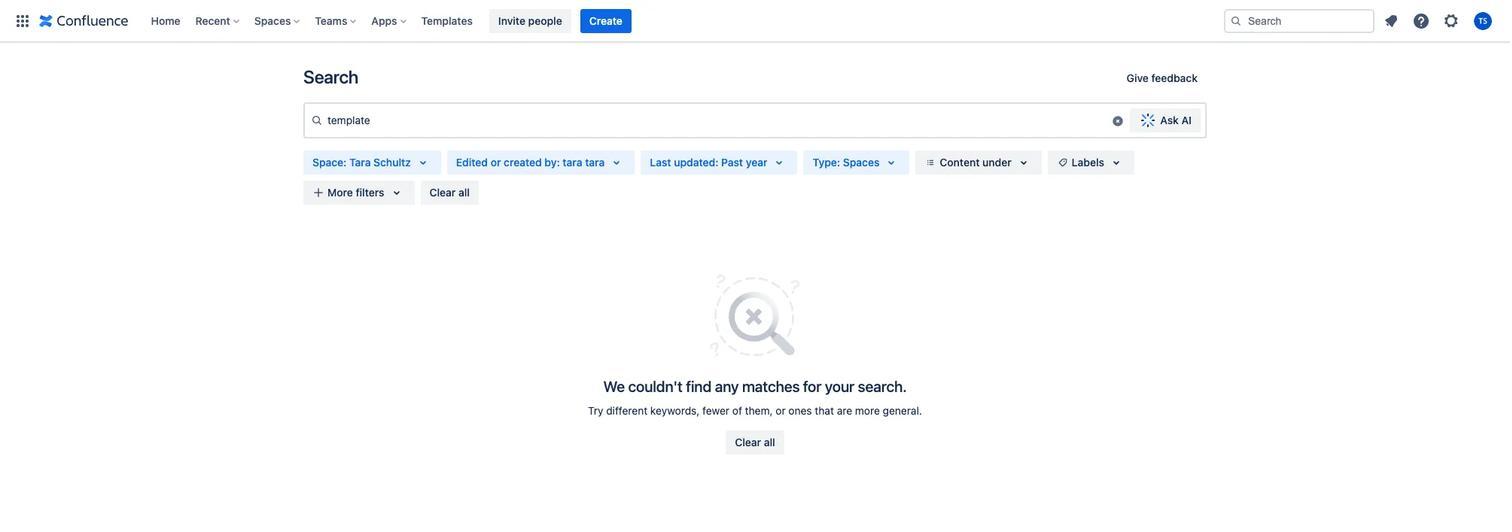 Task type: locate. For each thing, give the bounding box(es) containing it.
0 horizontal spatial spaces
[[254, 14, 291, 27]]

2 tara from the left
[[585, 156, 605, 169]]

0 horizontal spatial clear all
[[430, 186, 470, 199]]

notification icon image
[[1382, 12, 1400, 30]]

clear down try different keywords, fewer of them, or ones that are more general.
[[735, 436, 761, 449]]

we couldn't find any matches for your search.
[[603, 378, 907, 395]]

0 vertical spatial clear
[[430, 186, 456, 199]]

ask ai
[[1160, 114, 1192, 126]]

global element
[[9, 0, 1221, 42]]

tara
[[563, 156, 582, 169], [585, 156, 605, 169]]

different
[[606, 404, 648, 417]]

create link
[[580, 9, 632, 33]]

all down them,
[[764, 436, 775, 449]]

people
[[528, 14, 562, 27]]

clear inside button
[[735, 436, 761, 449]]

search.
[[858, 378, 907, 395]]

1 vertical spatial spaces
[[843, 156, 880, 169]]

1 horizontal spatial or
[[776, 404, 786, 417]]

clear all
[[430, 186, 470, 199], [735, 436, 775, 449]]

1 vertical spatial clear
[[735, 436, 761, 449]]

0 vertical spatial clear all
[[430, 186, 470, 199]]

all down edited
[[459, 186, 470, 199]]

banner
[[0, 0, 1510, 42]]

invite people button
[[489, 9, 571, 33]]

confluence image
[[39, 12, 128, 30], [39, 12, 128, 30]]

clear all down try different keywords, fewer of them, or ones that are more general.
[[735, 436, 775, 449]]

content under button
[[916, 151, 1042, 175]]

for
[[803, 378, 822, 395]]

clear all button
[[726, 431, 784, 455]]

keywords,
[[650, 404, 700, 417]]

edited or created by: tara tara button
[[447, 151, 635, 175]]

1 vertical spatial clear all
[[735, 436, 775, 449]]

teams
[[315, 14, 347, 27]]

your
[[825, 378, 855, 395]]

search
[[303, 66, 359, 87]]

0 horizontal spatial clear
[[430, 186, 456, 199]]

0 horizontal spatial or
[[491, 156, 501, 169]]

Search field
[[1224, 9, 1375, 33]]

last
[[650, 156, 671, 169]]

clear
[[430, 186, 456, 199], [735, 436, 761, 449]]

couldn't
[[628, 378, 683, 395]]

clear all down edited
[[430, 186, 470, 199]]

recent button
[[191, 9, 245, 33]]

1 horizontal spatial tara
[[585, 156, 605, 169]]

spaces right recent dropdown button
[[254, 14, 291, 27]]

0 vertical spatial spaces
[[254, 14, 291, 27]]

or
[[491, 156, 501, 169], [776, 404, 786, 417]]

labels button
[[1048, 151, 1135, 175]]

banner containing home
[[0, 0, 1510, 42]]

0 vertical spatial all
[[459, 186, 470, 199]]

1 horizontal spatial all
[[764, 436, 775, 449]]

by:
[[545, 156, 560, 169]]

1 vertical spatial all
[[764, 436, 775, 449]]

home
[[151, 14, 180, 27]]

or right edited
[[491, 156, 501, 169]]

or inside "dropdown button"
[[491, 156, 501, 169]]

last updated: past year
[[650, 156, 768, 169]]

0 vertical spatial or
[[491, 156, 501, 169]]

invite people
[[498, 14, 562, 27]]

filters
[[356, 186, 384, 199]]

past
[[721, 156, 743, 169]]

give
[[1127, 72, 1149, 84]]

1 horizontal spatial spaces
[[843, 156, 880, 169]]

more
[[855, 404, 880, 417]]

1 horizontal spatial clear all
[[735, 436, 775, 449]]

settings icon image
[[1443, 12, 1461, 30]]

spaces
[[254, 14, 291, 27], [843, 156, 880, 169]]

ones
[[789, 404, 812, 417]]

try different keywords, fewer of them, or ones that are more general.
[[588, 404, 922, 417]]

templates
[[421, 14, 473, 27]]

schultz
[[374, 156, 411, 169]]

Ask AI search field
[[303, 102, 1207, 139]]

1 horizontal spatial clear
[[735, 436, 761, 449]]

your profile and preferences image
[[1474, 12, 1492, 30]]

ask ai button
[[1130, 108, 1201, 133]]

spaces inside the global element
[[254, 14, 291, 27]]

ai
[[1182, 114, 1192, 126]]

all inside button
[[764, 436, 775, 449]]

spaces right type: at the top right of page
[[843, 156, 880, 169]]

or left ones
[[776, 404, 786, 417]]

of
[[732, 404, 742, 417]]

type: spaces button
[[804, 151, 910, 175]]

0 horizontal spatial tara
[[563, 156, 582, 169]]

home link
[[146, 9, 185, 33]]

tara
[[349, 156, 371, 169]]

clear right "filters"
[[430, 186, 456, 199]]

all
[[459, 186, 470, 199], [764, 436, 775, 449]]

updated:
[[674, 156, 719, 169]]



Task type: vqa. For each thing, say whether or not it's contained in the screenshot.
"journey"
no



Task type: describe. For each thing, give the bounding box(es) containing it.
apps button
[[367, 9, 412, 33]]

create
[[589, 14, 623, 27]]

edited or created by: tara tara
[[456, 156, 605, 169]]

feedback
[[1152, 72, 1198, 84]]

fewer
[[703, 404, 730, 417]]

space: tara schultz
[[312, 156, 411, 169]]

recent
[[195, 14, 230, 27]]

try
[[588, 404, 603, 417]]

search image
[[1230, 15, 1242, 27]]

clear all inside button
[[735, 436, 775, 449]]

appswitcher icon image
[[14, 12, 32, 30]]

space:
[[312, 156, 347, 169]]

last updated: past year button
[[641, 151, 798, 175]]

teams button
[[310, 9, 362, 33]]

labels
[[1072, 156, 1105, 169]]

give feedback
[[1127, 72, 1198, 84]]

edited
[[456, 156, 488, 169]]

clear search bar image
[[1112, 115, 1124, 127]]

year
[[746, 156, 768, 169]]

ask
[[1160, 114, 1179, 126]]

more filters
[[327, 186, 384, 199]]

search icon image
[[311, 114, 323, 126]]

templates link
[[417, 9, 477, 33]]

any
[[715, 378, 739, 395]]

apps
[[371, 14, 397, 27]]

general.
[[883, 404, 922, 417]]

type:
[[813, 156, 840, 169]]

0 horizontal spatial all
[[459, 186, 470, 199]]

space: tara schultz button
[[303, 151, 441, 175]]

type: spaces
[[813, 156, 880, 169]]

Enter keywords to find pages, attachments, and more field
[[305, 107, 1112, 134]]

1 vertical spatial or
[[776, 404, 786, 417]]

more filters button
[[303, 181, 414, 205]]

that
[[815, 404, 834, 417]]

give feedback button
[[1118, 66, 1207, 90]]

find
[[686, 378, 712, 395]]

content
[[940, 156, 980, 169]]

them,
[[745, 404, 773, 417]]

we
[[603, 378, 625, 395]]

1 tara from the left
[[563, 156, 582, 169]]

matches
[[742, 378, 800, 395]]

under
[[983, 156, 1012, 169]]

invite
[[498, 14, 526, 27]]

more
[[327, 186, 353, 199]]

content under
[[940, 156, 1012, 169]]

created
[[504, 156, 542, 169]]

are
[[837, 404, 852, 417]]

spaces button
[[250, 9, 306, 33]]

help icon image
[[1412, 12, 1430, 30]]



